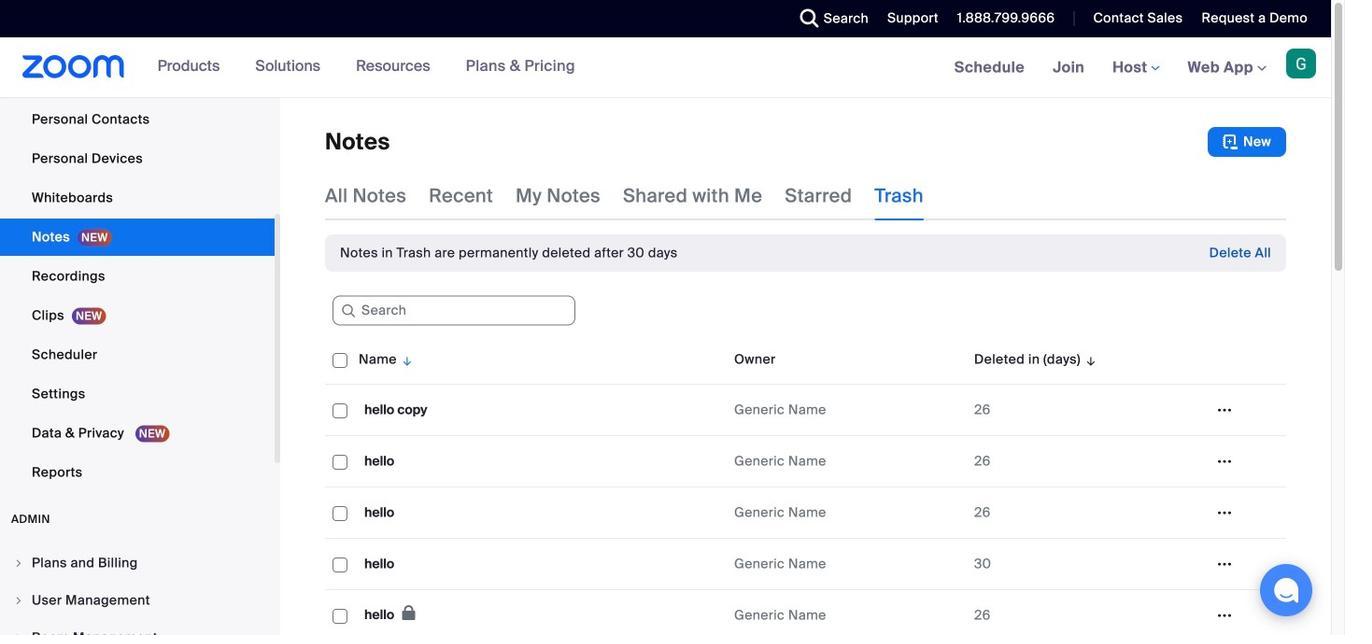 Task type: describe. For each thing, give the bounding box(es) containing it.
zoom logo image
[[22, 55, 125, 79]]

meetings navigation
[[941, 37, 1332, 99]]

1 more options for hello image from the top
[[1210, 505, 1240, 522]]

2 menu item from the top
[[0, 583, 275, 619]]

admin menu menu
[[0, 546, 275, 636]]

personal menu menu
[[0, 0, 275, 494]]

2 more options for hello image from the top
[[1210, 556, 1240, 573]]

right image
[[13, 595, 24, 607]]

product information navigation
[[144, 37, 590, 97]]

arrow down image
[[397, 349, 414, 371]]

arrow down image
[[1081, 349, 1099, 371]]

right image for third menu item
[[13, 633, 24, 636]]

side navigation navigation
[[0, 0, 280, 636]]



Task type: locate. For each thing, give the bounding box(es) containing it.
menu item
[[0, 546, 275, 581], [0, 583, 275, 619], [0, 621, 275, 636]]

more options for hello image
[[1210, 505, 1240, 522], [1210, 556, 1240, 573], [1210, 608, 1240, 624]]

open chat image
[[1274, 578, 1300, 604]]

1 vertical spatial more options for hello image
[[1210, 556, 1240, 573]]

1 menu item from the top
[[0, 546, 275, 581]]

0 vertical spatial right image
[[13, 558, 24, 569]]

right image down right image
[[13, 633, 24, 636]]

2 vertical spatial more options for hello image
[[1210, 608, 1240, 624]]

Search text field
[[333, 296, 576, 326]]

profile picture image
[[1287, 49, 1317, 79]]

right image up right image
[[13, 558, 24, 569]]

right image for first menu item from the top of the "admin menu" menu
[[13, 558, 24, 569]]

2 right image from the top
[[13, 633, 24, 636]]

alert
[[340, 244, 678, 263]]

more options for hello image
[[1210, 453, 1240, 470]]

right image
[[13, 558, 24, 569], [13, 633, 24, 636]]

banner
[[0, 37, 1332, 99]]

0 vertical spatial menu item
[[0, 546, 275, 581]]

2 vertical spatial menu item
[[0, 621, 275, 636]]

0 vertical spatial more options for hello image
[[1210, 505, 1240, 522]]

3 more options for hello image from the top
[[1210, 608, 1240, 624]]

1 vertical spatial menu item
[[0, 583, 275, 619]]

more options for hello copy image
[[1210, 402, 1240, 419]]

tabs of all notes page tab list
[[325, 172, 924, 221]]

3 menu item from the top
[[0, 621, 275, 636]]

1 right image from the top
[[13, 558, 24, 569]]

1 vertical spatial right image
[[13, 633, 24, 636]]

application
[[325, 336, 1301, 636]]



Task type: vqa. For each thing, say whether or not it's contained in the screenshot.
the middle 'menu item'
yes



